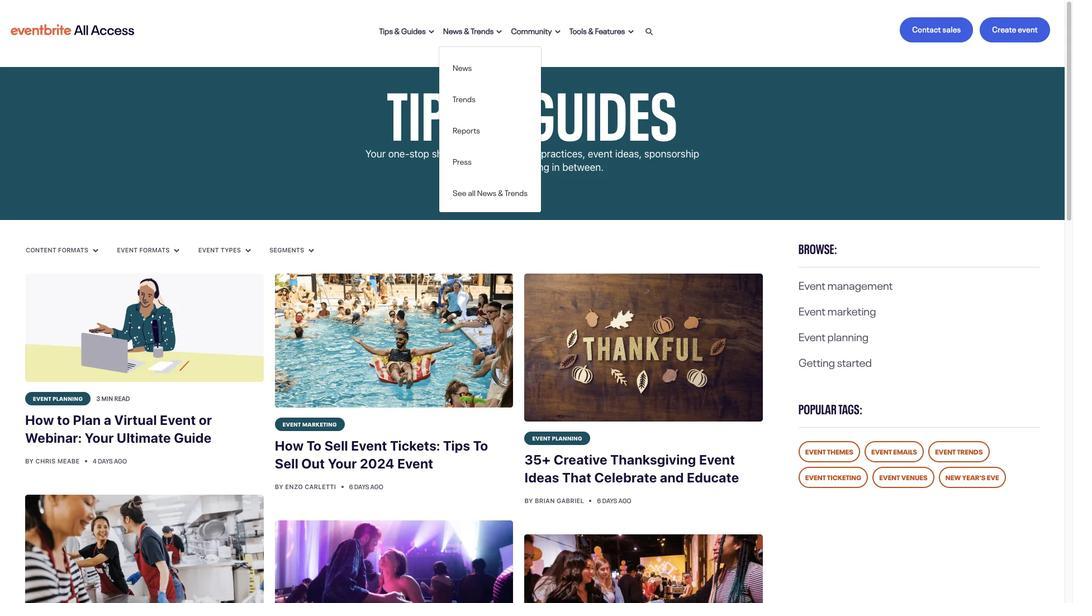 Task type: describe. For each thing, give the bounding box(es) containing it.
event inside 35+ creative thanksgiving event ideas that celebrate and educate
[[699, 452, 735, 468]]

event marketing for bottom event marketing link
[[283, 420, 337, 428]]

how to sell event tickets: tips to sell out your 2024 event
[[275, 438, 488, 472]]

enzo
[[285, 484, 303, 491]]

arrow image for content formats
[[93, 249, 98, 253]]

by chris meabe
[[25, 458, 82, 465]]

new year's eve
[[946, 472, 1000, 483]]

celebrate
[[595, 470, 657, 486]]

how for webinar:
[[25, 413, 54, 428]]

news link
[[439, 57, 541, 77]]

event emails
[[872, 447, 918, 457]]

event management link
[[799, 276, 893, 293]]

sponsorship
[[645, 148, 700, 160]]

0 vertical spatial event planning link
[[799, 328, 869, 344]]

event venues link
[[873, 467, 935, 489]]

gabriel
[[557, 498, 584, 505]]

0 vertical spatial event marketing link
[[799, 302, 876, 319]]

trends link
[[439, 88, 541, 108]]

by chris meabe link
[[25, 458, 82, 465]]

see all news & trends link
[[439, 182, 541, 202]]

days for your
[[354, 483, 369, 492]]

event for event types popup button on the left of page
[[198, 246, 219, 254]]

ticketing
[[828, 472, 862, 483]]

eve
[[987, 472, 1000, 483]]

ultimate
[[117, 430, 171, 446]]

thanksgiving
[[611, 452, 696, 468]]

see
[[453, 186, 467, 198]]

1 horizontal spatial guides
[[525, 59, 678, 158]]

1 vertical spatial sell
[[275, 456, 299, 472]]

new year's eve link
[[939, 467, 1006, 489]]

management
[[828, 276, 893, 293]]

event for the top event planning link
[[799, 328, 826, 344]]

event themes link
[[799, 442, 860, 463]]

3
[[96, 394, 100, 403]]

logo eventbrite image
[[9, 20, 136, 40]]

press link
[[439, 151, 541, 171]]

see all news & trends
[[453, 186, 528, 198]]

event for how to plan a virtual event or webinar: your ultimate guide's event planning link
[[33, 395, 51, 403]]

popular
[[799, 399, 837, 418]]

2 vertical spatial news
[[477, 186, 497, 198]]

tickets:
[[390, 438, 440, 454]]

contact sales
[[913, 23, 961, 34]]

event formats
[[117, 246, 171, 254]]

how to sell event tickets: tips to sell out your 2024 event link
[[275, 432, 514, 480]]

a
[[104, 413, 111, 428]]

content formats button
[[25, 246, 99, 255]]

event for event marketing link to the top
[[799, 302, 826, 319]]

event for event venues link
[[880, 472, 900, 483]]

meabe
[[57, 458, 80, 465]]

by for 35+ creative thanksgiving event ideas that celebrate and educate
[[525, 498, 533, 505]]

arrow image for community
[[555, 30, 561, 34]]

0 horizontal spatial guides
[[401, 24, 426, 36]]

tips,
[[461, 162, 480, 173]]

planning for 35+ creative thanksgiving event ideas that celebrate and educate
[[552, 434, 583, 442]]

stop
[[410, 148, 429, 160]]

1 vertical spatial tips
[[387, 59, 476, 158]]

out
[[302, 456, 325, 472]]

create event
[[993, 23, 1038, 34]]

& for tools & features link
[[589, 24, 594, 36]]

to
[[57, 413, 70, 428]]

webinar:
[[25, 430, 82, 446]]

marketing inside your one-stop shop for marketing best practices, event ideas, sponsorship tips, and everything in between.
[[472, 148, 516, 160]]

by enzo carletti
[[275, 484, 338, 491]]

arrow image for tools & features
[[628, 30, 634, 34]]

0 horizontal spatial marketing
[[302, 420, 337, 428]]

new
[[946, 472, 961, 483]]

how to plan a virtual event or webinar: your ultimate guide link
[[25, 406, 264, 454]]

event for event trends link
[[936, 447, 956, 457]]

virtual
[[114, 413, 157, 428]]

2 vertical spatial trends
[[505, 186, 528, 198]]

event inside how to plan a virtual event or webinar: your ultimate guide
[[160, 413, 196, 428]]

6 days ago for sell
[[349, 483, 384, 492]]

0 vertical spatial trends
[[471, 24, 494, 36]]

event trends link
[[929, 442, 990, 463]]

ago for ultimate
[[114, 457, 127, 466]]

event planning for 35+ creative thanksgiving event ideas that celebrate and educate
[[533, 434, 583, 442]]

event venues
[[880, 472, 928, 483]]

segments button
[[269, 246, 315, 255]]

arrow image for event types
[[245, 249, 251, 253]]

event ticketing link
[[799, 467, 869, 489]]

arrow image
[[497, 30, 502, 34]]

getting started link
[[799, 353, 872, 370]]

create
[[993, 23, 1017, 34]]

4 days ago
[[93, 457, 127, 466]]

1 to from the left
[[307, 438, 322, 454]]

event types button
[[198, 246, 252, 255]]

themes
[[828, 447, 854, 457]]

lots of people at a pool party image
[[275, 274, 514, 408]]

3 min read
[[96, 394, 130, 403]]

1 vertical spatial tips & guides
[[387, 59, 678, 158]]

by enzo carletti link
[[275, 484, 338, 491]]

6 days ago for thanksgiving
[[597, 497, 632, 505]]

tools
[[570, 24, 587, 36]]

features
[[595, 24, 625, 36]]

formats for content
[[58, 246, 88, 254]]

planning for how to plan a virtual event or webinar: your ultimate guide
[[53, 395, 83, 403]]

tips inside how to sell event tickets: tips to sell out your 2024 event
[[443, 438, 470, 454]]

2 horizontal spatial event planning
[[799, 328, 869, 344]]

people laughing while serving food image
[[25, 495, 264, 604]]

community link
[[507, 18, 565, 42]]

ago for your
[[371, 483, 384, 492]]

getting
[[799, 353, 835, 370]]



Task type: locate. For each thing, give the bounding box(es) containing it.
6 right "carletti"
[[349, 483, 353, 492]]

arrow image for tips & guides
[[429, 30, 434, 34]]

formats inside 'dropdown button'
[[139, 246, 170, 254]]

6 days ago
[[349, 483, 384, 492], [597, 497, 632, 505]]

0 horizontal spatial 6
[[349, 483, 353, 492]]

plan
[[73, 413, 101, 428]]

&
[[395, 24, 400, 36], [464, 24, 470, 36], [589, 24, 594, 36], [485, 59, 516, 158], [498, 186, 503, 198]]

event emails link
[[865, 442, 924, 463]]

1 horizontal spatial and
[[660, 470, 684, 486]]

tips & guides link
[[375, 18, 439, 42]]

news & trends
[[443, 24, 494, 36]]

1 horizontal spatial 6
[[597, 497, 601, 505]]

and inside your one-stop shop for marketing best practices, event ideas, sponsorship tips, and everything in between.
[[483, 162, 500, 173]]

arrow image inside tips & guides link
[[429, 30, 434, 34]]

event marketing link up out
[[275, 418, 345, 432]]

and inside 35+ creative thanksgiving event ideas that celebrate and educate
[[660, 470, 684, 486]]

1 horizontal spatial 6 days ago
[[597, 497, 632, 505]]

0 vertical spatial tips & guides
[[380, 24, 426, 36]]

formats left arrow image on the left of page
[[139, 246, 170, 254]]

0 horizontal spatial your
[[85, 430, 114, 446]]

0 horizontal spatial ago
[[114, 457, 127, 466]]

browse:
[[799, 238, 838, 258]]

contact sales link
[[900, 17, 974, 42]]

your down a
[[85, 430, 114, 446]]

1 vertical spatial how
[[275, 438, 304, 454]]

event planning link
[[799, 328, 869, 344], [25, 392, 91, 406], [525, 432, 590, 446]]

arrow image
[[429, 30, 434, 34], [555, 30, 561, 34], [628, 30, 634, 34]]

2 vertical spatial planning
[[552, 434, 583, 442]]

how
[[25, 413, 54, 428], [275, 438, 304, 454]]

0 vertical spatial marketing
[[472, 148, 516, 160]]

2 horizontal spatial arrow image
[[628, 30, 634, 34]]

that
[[562, 470, 592, 486]]

6 right gabriel
[[597, 497, 601, 505]]

event guests and food vendor image
[[525, 535, 763, 604]]

marketing down event management link
[[828, 302, 876, 319]]

arrow image right segments
[[309, 249, 314, 253]]

ago down "celebrate"
[[619, 497, 632, 505]]

0 horizontal spatial how
[[25, 413, 54, 428]]

news right all
[[477, 186, 497, 198]]

brian
[[535, 498, 555, 505]]

1 horizontal spatial planning
[[552, 434, 583, 442]]

marketing down 'reports' link
[[472, 148, 516, 160]]

for
[[457, 148, 469, 160]]

0 vertical spatial ago
[[114, 457, 127, 466]]

ago
[[114, 457, 127, 466], [371, 483, 384, 492], [619, 497, 632, 505]]

0 vertical spatial how
[[25, 413, 54, 428]]

trends up reports
[[453, 93, 476, 104]]

planning up creative
[[552, 434, 583, 442]]

0 horizontal spatial to
[[307, 438, 322, 454]]

in
[[552, 162, 560, 173]]

event inside popup button
[[198, 246, 219, 254]]

0 horizontal spatial event marketing
[[283, 420, 337, 428]]

0 vertical spatial event marketing
[[799, 302, 876, 319]]

formats right content
[[58, 246, 88, 254]]

2 horizontal spatial arrow image
[[309, 249, 314, 253]]

tools & features
[[570, 24, 625, 36]]

1 horizontal spatial event planning link
[[525, 432, 590, 446]]

trends down everything
[[505, 186, 528, 198]]

2 horizontal spatial by
[[525, 498, 533, 505]]

1 horizontal spatial event marketing
[[799, 302, 876, 319]]

1 vertical spatial days
[[354, 483, 369, 492]]

0 vertical spatial tips
[[380, 24, 393, 36]]

year's
[[963, 472, 986, 483]]

event ticketing
[[806, 472, 862, 483]]

1 vertical spatial 6 days ago
[[597, 497, 632, 505]]

formats for event
[[139, 246, 170, 254]]

1 vertical spatial 6
[[597, 497, 601, 505]]

& for the news & trends link at top
[[464, 24, 470, 36]]

0 horizontal spatial planning
[[53, 395, 83, 403]]

arrow image left tools
[[555, 30, 561, 34]]

0 horizontal spatial by
[[25, 458, 34, 465]]

1 horizontal spatial to
[[473, 438, 488, 454]]

event marketing up out
[[283, 420, 337, 428]]

0 horizontal spatial formats
[[58, 246, 88, 254]]

2 vertical spatial tips
[[443, 438, 470, 454]]

event planning up getting started
[[799, 328, 869, 344]]

event for the event themes link
[[806, 447, 826, 457]]

event formats button
[[116, 246, 180, 255]]

formats inside dropdown button
[[58, 246, 88, 254]]

press
[[453, 155, 472, 166]]

event planning up the 35+
[[533, 434, 583, 442]]

1 horizontal spatial ago
[[371, 483, 384, 492]]

news down news & trends
[[453, 61, 472, 72]]

everything
[[502, 162, 550, 173]]

marketing up out
[[302, 420, 337, 428]]

2 vertical spatial ago
[[619, 497, 632, 505]]

min
[[101, 394, 113, 403]]

arrow image left news & trends
[[429, 30, 434, 34]]

2 horizontal spatial marketing
[[828, 302, 876, 319]]

6 days ago down "celebrate"
[[597, 497, 632, 505]]

guide
[[174, 430, 212, 446]]

by
[[25, 458, 34, 465], [275, 484, 284, 491], [525, 498, 533, 505]]

2 vertical spatial marketing
[[302, 420, 337, 428]]

tips
[[380, 24, 393, 36], [387, 59, 476, 158], [443, 438, 470, 454]]

arrow image for segments
[[309, 249, 314, 253]]

sell up enzo
[[275, 456, 299, 472]]

1 vertical spatial event
[[588, 148, 613, 160]]

1 vertical spatial and
[[660, 470, 684, 486]]

1 horizontal spatial arrow image
[[245, 249, 251, 253]]

1 formats from the left
[[58, 246, 88, 254]]

arrow image
[[93, 249, 98, 253], [245, 249, 251, 253], [309, 249, 314, 253]]

1 horizontal spatial event planning
[[533, 434, 583, 442]]

event planning for how to plan a virtual event or webinar: your ultimate guide
[[33, 395, 83, 403]]

sales
[[943, 23, 961, 34]]

2 vertical spatial event planning
[[533, 434, 583, 442]]

event marketing link down event management link
[[799, 302, 876, 319]]

arrow image inside segments dropdown button
[[309, 249, 314, 253]]

how up webinar:
[[25, 413, 54, 428]]

carletti
[[305, 484, 336, 491]]

by for how to plan a virtual event or webinar: your ultimate guide
[[25, 458, 34, 465]]

2 horizontal spatial days
[[603, 497, 618, 505]]

arrow image inside content formats dropdown button
[[93, 249, 98, 253]]

ago down 2024
[[371, 483, 384, 492]]

0 horizontal spatial 6 days ago
[[349, 483, 384, 492]]

& for tips & guides link
[[395, 24, 400, 36]]

2 formats from the left
[[139, 246, 170, 254]]

2 vertical spatial days
[[603, 497, 618, 505]]

couple dancing in nightclub image
[[275, 521, 514, 604]]

your left one-
[[366, 148, 386, 160]]

event marketing for event marketing link to the top
[[799, 302, 876, 319]]

0 vertical spatial 6
[[349, 483, 353, 492]]

your inside how to sell event tickets: tips to sell out your 2024 event
[[328, 456, 357, 472]]

1 horizontal spatial how
[[275, 438, 304, 454]]

0 vertical spatial planning
[[828, 328, 869, 344]]

0 horizontal spatial days
[[98, 457, 113, 466]]

35+ creative thanksgiving event ideas that celebrate and educate
[[525, 452, 739, 486]]

event planning up "to" at the bottom
[[33, 395, 83, 403]]

arrow image right content formats
[[93, 249, 98, 253]]

chris
[[36, 458, 56, 465]]

1 vertical spatial event planning
[[33, 395, 83, 403]]

trends
[[471, 24, 494, 36], [453, 93, 476, 104], [505, 186, 528, 198]]

types
[[221, 246, 241, 254]]

news for news & trends
[[443, 24, 463, 36]]

your one-stop shop for marketing best practices, event ideas, sponsorship tips, and everything in between.
[[366, 148, 700, 173]]

days
[[98, 457, 113, 466], [354, 483, 369, 492], [603, 497, 618, 505]]

2 arrow image from the left
[[555, 30, 561, 34]]

1 vertical spatial planning
[[53, 395, 83, 403]]

1 vertical spatial your
[[85, 430, 114, 446]]

event for event planning link associated with 35+ creative thanksgiving event ideas that celebrate and educate
[[533, 434, 551, 442]]

create event link
[[980, 17, 1051, 42]]

how up out
[[275, 438, 304, 454]]

event right create
[[1018, 23, 1038, 34]]

content formats
[[26, 246, 90, 254]]

days down "celebrate"
[[603, 497, 618, 505]]

1 vertical spatial news
[[453, 61, 472, 72]]

2 horizontal spatial event planning link
[[799, 328, 869, 344]]

shop
[[432, 148, 454, 160]]

1 horizontal spatial arrow image
[[555, 30, 561, 34]]

0 horizontal spatial event marketing link
[[275, 418, 345, 432]]

read
[[114, 394, 130, 403]]

sell up out
[[325, 438, 348, 454]]

event inside your one-stop shop for marketing best practices, event ideas, sponsorship tips, and everything in between.
[[588, 148, 613, 160]]

by for how to sell event tickets: tips to sell out your 2024 event
[[275, 484, 284, 491]]

3 arrow image from the left
[[628, 30, 634, 34]]

event planning link for how to plan a virtual event or webinar: your ultimate guide
[[25, 392, 91, 406]]

event planning link up the 35+
[[525, 432, 590, 446]]

1 horizontal spatial sell
[[325, 438, 348, 454]]

0 horizontal spatial event planning
[[33, 395, 83, 403]]

reports link
[[439, 119, 541, 140]]

event planning link up getting started
[[799, 328, 869, 344]]

1 vertical spatial by
[[275, 484, 284, 491]]

event planning
[[799, 328, 869, 344], [33, 395, 83, 403], [533, 434, 583, 442]]

event up between.
[[588, 148, 613, 160]]

days for ultimate
[[98, 457, 113, 466]]

1 horizontal spatial event marketing link
[[799, 302, 876, 319]]

event inside 'dropdown button'
[[117, 246, 138, 254]]

days right 4
[[98, 457, 113, 466]]

by left enzo
[[275, 484, 284, 491]]

how inside how to plan a virtual event or webinar: your ultimate guide
[[25, 413, 54, 428]]

practices,
[[541, 148, 586, 160]]

how inside how to sell event tickets: tips to sell out your 2024 event
[[275, 438, 304, 454]]

1 vertical spatial trends
[[453, 93, 476, 104]]

35+ creative thanksgiving event ideas that celebrate and educate link
[[525, 446, 763, 494]]

news
[[443, 24, 463, 36], [453, 61, 472, 72], [477, 186, 497, 198]]

2 to from the left
[[473, 438, 488, 454]]

0 horizontal spatial and
[[483, 162, 500, 173]]

0 vertical spatial event planning
[[799, 328, 869, 344]]

6 for sell
[[349, 483, 353, 492]]

arrow image inside 'community' link
[[555, 30, 561, 34]]

35+
[[525, 452, 551, 468]]

and down thanksgiving
[[660, 470, 684, 486]]

event for event ticketing link
[[806, 472, 826, 483]]

event for event emails link
[[872, 447, 892, 457]]

ideas,
[[615, 148, 642, 160]]

your inside how to plan a virtual event or webinar: your ultimate guide
[[85, 430, 114, 446]]

1 arrow image from the left
[[429, 30, 434, 34]]

event types
[[198, 246, 243, 254]]

trends
[[958, 447, 983, 457]]

segments
[[270, 246, 306, 254]]

one-
[[388, 148, 410, 160]]

2 vertical spatial by
[[525, 498, 533, 505]]

contact
[[913, 23, 941, 34]]

1 horizontal spatial days
[[354, 483, 369, 492]]

event for bottom event marketing link
[[283, 420, 301, 428]]

0 vertical spatial event
[[1018, 23, 1038, 34]]

arrow image right "types"
[[245, 249, 251, 253]]

arrow image inside tools & features link
[[628, 30, 634, 34]]

1 horizontal spatial your
[[328, 456, 357, 472]]

6 for thanksgiving
[[597, 497, 601, 505]]

1 vertical spatial event marketing link
[[275, 418, 345, 432]]

3 arrow image from the left
[[309, 249, 314, 253]]

all
[[468, 186, 476, 198]]

arrow image left search icon
[[628, 30, 634, 34]]

by left chris
[[25, 458, 34, 465]]

0 vertical spatial by
[[25, 458, 34, 465]]

your inside your one-stop shop for marketing best practices, event ideas, sponsorship tips, and everything in between.
[[366, 148, 386, 160]]

started
[[837, 353, 872, 370]]

planning
[[828, 328, 869, 344], [53, 395, 83, 403], [552, 434, 583, 442]]

0 vertical spatial 6 days ago
[[349, 483, 384, 492]]

event planning link for 35+ creative thanksgiving event ideas that celebrate and educate
[[525, 432, 590, 446]]

2 arrow image from the left
[[245, 249, 251, 253]]

emails
[[894, 447, 918, 457]]

arrow image inside event types popup button
[[245, 249, 251, 253]]

ideas
[[525, 470, 559, 486]]

0 horizontal spatial arrow image
[[93, 249, 98, 253]]

ago right 4
[[114, 457, 127, 466]]

1 vertical spatial event marketing
[[283, 420, 337, 428]]

0 horizontal spatial sell
[[275, 456, 299, 472]]

1 horizontal spatial by
[[275, 484, 284, 491]]

content
[[26, 246, 56, 254]]

marketing
[[472, 148, 516, 160], [828, 302, 876, 319], [302, 420, 337, 428]]

news & trends link
[[439, 18, 507, 42]]

planning up "to" at the bottom
[[53, 395, 83, 403]]

1 vertical spatial event planning link
[[25, 392, 91, 406]]

and right tips,
[[483, 162, 500, 173]]

reports
[[453, 124, 480, 135]]

tips & guides
[[380, 24, 426, 36], [387, 59, 678, 158]]

getting started
[[799, 353, 872, 370]]

0 horizontal spatial event
[[588, 148, 613, 160]]

0 vertical spatial sell
[[325, 438, 348, 454]]

arrow image
[[174, 249, 180, 253]]

by left 'brian'
[[525, 498, 533, 505]]

your right out
[[328, 456, 357, 472]]

planning up started
[[828, 328, 869, 344]]

1 vertical spatial guides
[[525, 59, 678, 158]]

1 horizontal spatial marketing
[[472, 148, 516, 160]]

2 horizontal spatial planning
[[828, 328, 869, 344]]

2 horizontal spatial your
[[366, 148, 386, 160]]

between.
[[563, 162, 604, 173]]

event for event management link
[[799, 276, 826, 293]]

0 vertical spatial news
[[443, 24, 463, 36]]

trends left arrow icon in the left top of the page
[[471, 24, 494, 36]]

best
[[519, 148, 539, 160]]

event planning link up "to" at the bottom
[[25, 392, 91, 406]]

by brian gabriel link
[[525, 498, 586, 505]]

event for event formats 'dropdown button'
[[117, 246, 138, 254]]

your
[[366, 148, 386, 160], [85, 430, 114, 446], [328, 456, 357, 472]]

0 horizontal spatial arrow image
[[429, 30, 434, 34]]

0 vertical spatial and
[[483, 162, 500, 173]]

guides
[[401, 24, 426, 36], [525, 59, 678, 158]]

community
[[511, 24, 552, 36]]

search icon image
[[646, 28, 653, 36]]

formats
[[58, 246, 88, 254], [139, 246, 170, 254]]

event management
[[799, 276, 893, 293]]

how for sell
[[275, 438, 304, 454]]

0 vertical spatial your
[[366, 148, 386, 160]]

1 horizontal spatial event
[[1018, 23, 1038, 34]]

days down 2024
[[354, 483, 369, 492]]

1 vertical spatial marketing
[[828, 302, 876, 319]]

6 days ago down 2024
[[349, 483, 384, 492]]

0 vertical spatial guides
[[401, 24, 426, 36]]

0 vertical spatial days
[[98, 457, 113, 466]]

event
[[117, 246, 138, 254], [198, 246, 219, 254], [799, 276, 826, 293], [799, 302, 826, 319], [799, 328, 826, 344], [33, 395, 51, 403], [160, 413, 196, 428], [283, 420, 301, 428], [533, 434, 551, 442], [351, 438, 387, 454], [806, 447, 826, 457], [872, 447, 892, 457], [936, 447, 956, 457], [699, 452, 735, 468], [398, 456, 434, 472], [806, 472, 826, 483], [880, 472, 900, 483]]

2 horizontal spatial ago
[[619, 497, 632, 505]]

event trends
[[936, 447, 983, 457]]

event themes
[[806, 447, 854, 457]]

news right tips & guides link
[[443, 24, 463, 36]]

event marketing down event management link
[[799, 302, 876, 319]]

1 arrow image from the left
[[93, 249, 98, 253]]

1 vertical spatial ago
[[371, 483, 384, 492]]

news for news
[[453, 61, 472, 72]]



Task type: vqa. For each thing, say whether or not it's contained in the screenshot.
Reports
yes



